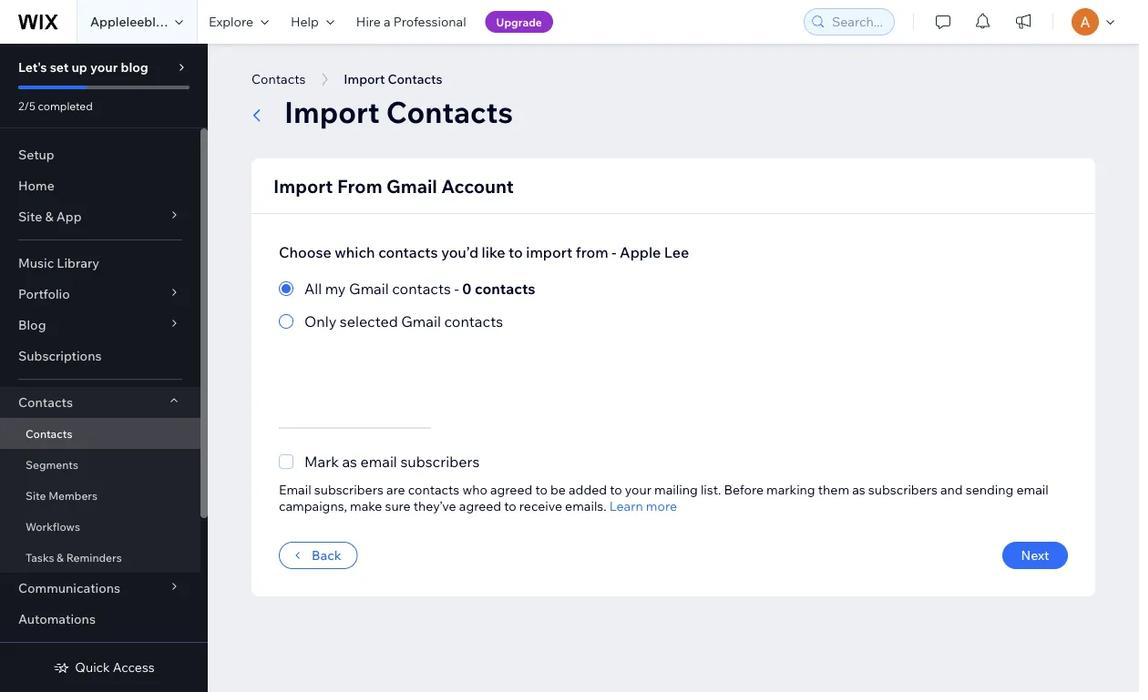 Task type: vqa. For each thing, say whether or not it's contained in the screenshot.
Setup
yes



Task type: describe. For each thing, give the bounding box(es) containing it.
& for tasks
[[57, 551, 64, 565]]

quick access button
[[53, 660, 155, 676]]

site for site members
[[26, 489, 46, 503]]

automations link
[[0, 604, 200, 635]]

1 vertical spatial agreed
[[459, 498, 501, 514]]

sidebar element
[[0, 44, 208, 693]]

contacts up all my gmail contacts - 0 contacts
[[378, 243, 438, 262]]

sending
[[966, 482, 1014, 498]]

they've
[[414, 498, 456, 514]]

contacts for my
[[392, 280, 451, 298]]

who
[[462, 482, 487, 498]]

1 horizontal spatial -
[[612, 243, 617, 262]]

communications button
[[0, 573, 200, 604]]

subscriptions link
[[0, 341, 200, 372]]

2/5 completed
[[18, 99, 93, 113]]

1 vertical spatial import
[[284, 93, 380, 130]]

site & app button
[[0, 201, 200, 232]]

make
[[350, 498, 382, 514]]

set
[[50, 59, 69, 75]]

like
[[482, 243, 505, 262]]

let's set up your blog
[[18, 59, 148, 75]]

help button
[[280, 0, 345, 44]]

are
[[386, 482, 405, 498]]

learn more
[[609, 498, 677, 514]]

tasks & reminders
[[26, 551, 122, 565]]

quick access
[[75, 660, 155, 676]]

my
[[325, 280, 346, 298]]

mark
[[304, 453, 339, 471]]

only
[[304, 313, 337, 331]]

Search... field
[[827, 9, 889, 35]]

lee
[[664, 243, 689, 262]]

segments link
[[0, 449, 200, 480]]

workflows link
[[0, 511, 200, 542]]

which
[[335, 243, 375, 262]]

as inside "email subscribers are contacts who agreed to be added to your mailing list. before marking them as subscribers and sending email campaigns, make sure they've agreed to receive emails."
[[852, 482, 865, 498]]

music library link
[[0, 248, 200, 279]]

contacts button
[[0, 387, 200, 418]]

contacts link
[[0, 418, 200, 449]]

list.
[[701, 482, 721, 498]]

only selected gmail contacts
[[304, 313, 503, 331]]

hire a professional link
[[345, 0, 477, 44]]

subscriptions
[[18, 348, 102, 364]]

site & app
[[18, 209, 82, 225]]

apple
[[620, 243, 661, 262]]

learn more button
[[609, 498, 677, 515]]

0 vertical spatial agreed
[[490, 482, 532, 498]]

contacts for contacts button
[[252, 71, 306, 87]]

mark as email subscribers
[[304, 453, 480, 471]]

import
[[526, 243, 572, 262]]

library
[[57, 255, 99, 271]]

home
[[18, 178, 54, 194]]

help
[[291, 14, 319, 30]]

import contacts button
[[335, 66, 452, 93]]

contacts inside 'button'
[[388, 71, 442, 87]]

& for site
[[45, 209, 53, 225]]

music
[[18, 255, 54, 271]]

to left receive at bottom left
[[504, 498, 516, 514]]

communications
[[18, 581, 120, 596]]

setup link
[[0, 139, 200, 170]]

tasks
[[26, 551, 54, 565]]

contacts for subscribers
[[408, 482, 460, 498]]

as inside option
[[342, 453, 357, 471]]

your inside sidebar element
[[90, 59, 118, 75]]

back button
[[279, 542, 358, 570]]

contacts down "like"
[[475, 280, 535, 298]]

portfolio button
[[0, 279, 200, 310]]

before
[[724, 482, 764, 498]]

contacts for contacts dropdown button
[[18, 395, 73, 411]]

subscribers inside option
[[400, 453, 480, 471]]

selected
[[340, 313, 398, 331]]

email subscribers are contacts who agreed to be added to your mailing list. before marking them as subscribers and sending email campaigns, make sure they've agreed to receive emails.
[[279, 482, 1049, 514]]

appleleeblog
[[90, 14, 171, 30]]

emails.
[[565, 498, 607, 514]]

from
[[337, 175, 382, 197]]

choose
[[279, 243, 331, 262]]

tasks & reminders link
[[0, 542, 200, 573]]

added
[[569, 482, 607, 498]]

choose which contacts you'd like to import from - apple lee
[[279, 243, 689, 262]]

2/5
[[18, 99, 35, 113]]

0
[[462, 280, 472, 298]]

professional
[[393, 14, 466, 30]]

site for site & app
[[18, 209, 42, 225]]

account
[[441, 175, 514, 197]]

blog button
[[0, 310, 200, 341]]

more
[[646, 498, 677, 514]]

marking
[[767, 482, 815, 498]]

up
[[72, 59, 87, 75]]

and
[[940, 482, 963, 498]]



Task type: locate. For each thing, give the bounding box(es) containing it.
next
[[1021, 548, 1049, 564]]

& inside the tasks & reminders link
[[57, 551, 64, 565]]

app
[[56, 209, 82, 225]]

contacts for selected
[[444, 313, 503, 331]]

contacts for "contacts" link
[[26, 427, 72, 441]]

email inside "email subscribers are contacts who agreed to be added to your mailing list. before marking them as subscribers and sending email campaigns, make sure they've agreed to receive emails."
[[1017, 482, 1049, 498]]

site inside dropdown button
[[18, 209, 42, 225]]

a
[[384, 14, 391, 30]]

contacts up they've
[[408, 482, 460, 498]]

contacts inside dropdown button
[[18, 395, 73, 411]]

site members link
[[0, 480, 200, 511]]

contacts down import contacts 'button'
[[386, 93, 513, 130]]

contacts inside "email subscribers are contacts who agreed to be added to your mailing list. before marking them as subscribers and sending email campaigns, make sure they've agreed to receive emails."
[[408, 482, 460, 498]]

gmail inside button
[[401, 313, 441, 331]]

gmail
[[386, 175, 437, 197], [349, 280, 389, 298], [401, 313, 441, 331]]

0 horizontal spatial your
[[90, 59, 118, 75]]

be
[[550, 482, 566, 498]]

import left from
[[273, 175, 333, 197]]

learn
[[609, 498, 643, 514]]

completed
[[38, 99, 93, 113]]

let's
[[18, 59, 47, 75]]

1 horizontal spatial your
[[625, 482, 652, 498]]

blog
[[121, 59, 148, 75]]

contacts
[[378, 243, 438, 262], [392, 280, 451, 298], [475, 280, 535, 298], [444, 313, 503, 331], [408, 482, 460, 498]]

subscribers up who
[[400, 453, 480, 471]]

1 horizontal spatial &
[[57, 551, 64, 565]]

to up receive at bottom left
[[535, 482, 548, 498]]

contacts down help
[[252, 71, 306, 87]]

0 vertical spatial your
[[90, 59, 118, 75]]

hire
[[356, 14, 381, 30]]

members
[[48, 489, 98, 503]]

gmail up selected
[[349, 280, 389, 298]]

2 vertical spatial import
[[273, 175, 333, 197]]

you'd
[[441, 243, 478, 262]]

- right from
[[612, 243, 617, 262]]

to
[[509, 243, 523, 262], [535, 482, 548, 498], [610, 482, 622, 498], [504, 498, 516, 514]]

gmail down all my gmail contacts - 0 contacts
[[401, 313, 441, 331]]

contacts up segments
[[26, 427, 72, 441]]

email inside mark as email subscribers option
[[360, 453, 397, 471]]

1 vertical spatial site
[[26, 489, 46, 503]]

agreed down who
[[459, 498, 501, 514]]

them
[[818, 482, 849, 498]]

0 vertical spatial &
[[45, 209, 53, 225]]

&
[[45, 209, 53, 225], [57, 551, 64, 565]]

as right mark
[[342, 453, 357, 471]]

1 horizontal spatial subscribers
[[400, 453, 480, 471]]

all
[[304, 280, 322, 298]]

contacts down subscriptions
[[18, 395, 73, 411]]

music library
[[18, 255, 99, 271]]

reminders
[[66, 551, 122, 565]]

email up the are
[[360, 453, 397, 471]]

option group
[[279, 278, 1068, 333]]

import contacts down a
[[344, 71, 442, 87]]

email
[[279, 482, 311, 498]]

0 horizontal spatial as
[[342, 453, 357, 471]]

import contacts
[[344, 71, 442, 87], [284, 93, 513, 130]]

automations
[[18, 612, 96, 627]]

site down segments
[[26, 489, 46, 503]]

1 vertical spatial gmail
[[349, 280, 389, 298]]

as
[[342, 453, 357, 471], [852, 482, 865, 498]]

import down hire
[[344, 71, 385, 87]]

0 horizontal spatial -
[[454, 280, 459, 298]]

2 horizontal spatial subscribers
[[868, 482, 938, 498]]

0 vertical spatial site
[[18, 209, 42, 225]]

site down home
[[18, 209, 42, 225]]

campaigns,
[[279, 498, 347, 514]]

contacts button
[[242, 66, 315, 93]]

from
[[576, 243, 609, 262]]

contacts up only selected gmail contacts button
[[392, 280, 451, 298]]

- left 0
[[454, 280, 459, 298]]

mailing
[[654, 482, 698, 498]]

email
[[360, 453, 397, 471], [1017, 482, 1049, 498]]

email right sending
[[1017, 482, 1049, 498]]

hire a professional
[[356, 14, 466, 30]]

import contacts inside 'button'
[[344, 71, 442, 87]]

& left app
[[45, 209, 53, 225]]

1 vertical spatial your
[[625, 482, 652, 498]]

contacts down 0
[[444, 313, 503, 331]]

as right them
[[852, 482, 865, 498]]

0 horizontal spatial email
[[360, 453, 397, 471]]

import contacts down import contacts 'button'
[[284, 93, 513, 130]]

agreed up receive at bottom left
[[490, 482, 532, 498]]

gmail right from
[[386, 175, 437, 197]]

import inside import contacts 'button'
[[344, 71, 385, 87]]

only selected gmail contacts button
[[304, 311, 503, 333]]

& inside site & app dropdown button
[[45, 209, 53, 225]]

home link
[[0, 170, 200, 201]]

1 vertical spatial -
[[454, 280, 459, 298]]

0 vertical spatial import contacts
[[344, 71, 442, 87]]

receive
[[519, 498, 562, 514]]

1 horizontal spatial email
[[1017, 482, 1049, 498]]

Mark as email subscribers checkbox
[[279, 451, 480, 473]]

your up learn more
[[625, 482, 652, 498]]

import
[[344, 71, 385, 87], [284, 93, 380, 130], [273, 175, 333, 197]]

all my gmail contacts - 0 contacts
[[304, 280, 535, 298]]

access
[[113, 660, 155, 676]]

site
[[18, 209, 42, 225], [26, 489, 46, 503]]

learn more link
[[609, 498, 677, 515]]

1 vertical spatial &
[[57, 551, 64, 565]]

gmail for selected
[[401, 313, 441, 331]]

your right the up on the left of the page
[[90, 59, 118, 75]]

2 vertical spatial gmail
[[401, 313, 441, 331]]

next button
[[1002, 542, 1068, 570]]

0 vertical spatial gmail
[[386, 175, 437, 197]]

upgrade button
[[485, 11, 553, 33]]

1 vertical spatial email
[[1017, 482, 1049, 498]]

0 vertical spatial -
[[612, 243, 617, 262]]

subscribers
[[400, 453, 480, 471], [314, 482, 383, 498], [868, 482, 938, 498]]

subscribers left the and
[[868, 482, 938, 498]]

0 horizontal spatial &
[[45, 209, 53, 225]]

to right "like"
[[509, 243, 523, 262]]

& right tasks
[[57, 551, 64, 565]]

setup
[[18, 147, 54, 163]]

0 vertical spatial as
[[342, 453, 357, 471]]

quick
[[75, 660, 110, 676]]

segments
[[26, 458, 78, 472]]

gmail for from
[[386, 175, 437, 197]]

option group containing all my gmail contacts -
[[279, 278, 1068, 333]]

back
[[312, 548, 341, 564]]

contacts inside button
[[252, 71, 306, 87]]

sure
[[385, 498, 411, 514]]

import down contacts button
[[284, 93, 380, 130]]

site members
[[26, 489, 98, 503]]

to up learn
[[610, 482, 622, 498]]

contacts down "hire a professional" link on the top left of the page
[[388, 71, 442, 87]]

-
[[612, 243, 617, 262], [454, 280, 459, 298]]

import from gmail account
[[273, 175, 514, 197]]

workflows
[[26, 520, 80, 534]]

1 vertical spatial import contacts
[[284, 93, 513, 130]]

contacts
[[252, 71, 306, 87], [388, 71, 442, 87], [386, 93, 513, 130], [18, 395, 73, 411], [26, 427, 72, 441]]

1 vertical spatial as
[[852, 482, 865, 498]]

contacts inside button
[[444, 313, 503, 331]]

1 horizontal spatial as
[[852, 482, 865, 498]]

blog
[[18, 317, 46, 333]]

subscribers up make
[[314, 482, 383, 498]]

your inside "email subscribers are contacts who agreed to be added to your mailing list. before marking them as subscribers and sending email campaigns, make sure they've agreed to receive emails."
[[625, 482, 652, 498]]

0 vertical spatial email
[[360, 453, 397, 471]]

0 horizontal spatial subscribers
[[314, 482, 383, 498]]

your
[[90, 59, 118, 75], [625, 482, 652, 498]]

gmail for my
[[349, 280, 389, 298]]

upgrade
[[496, 15, 542, 29]]

0 vertical spatial import
[[344, 71, 385, 87]]



